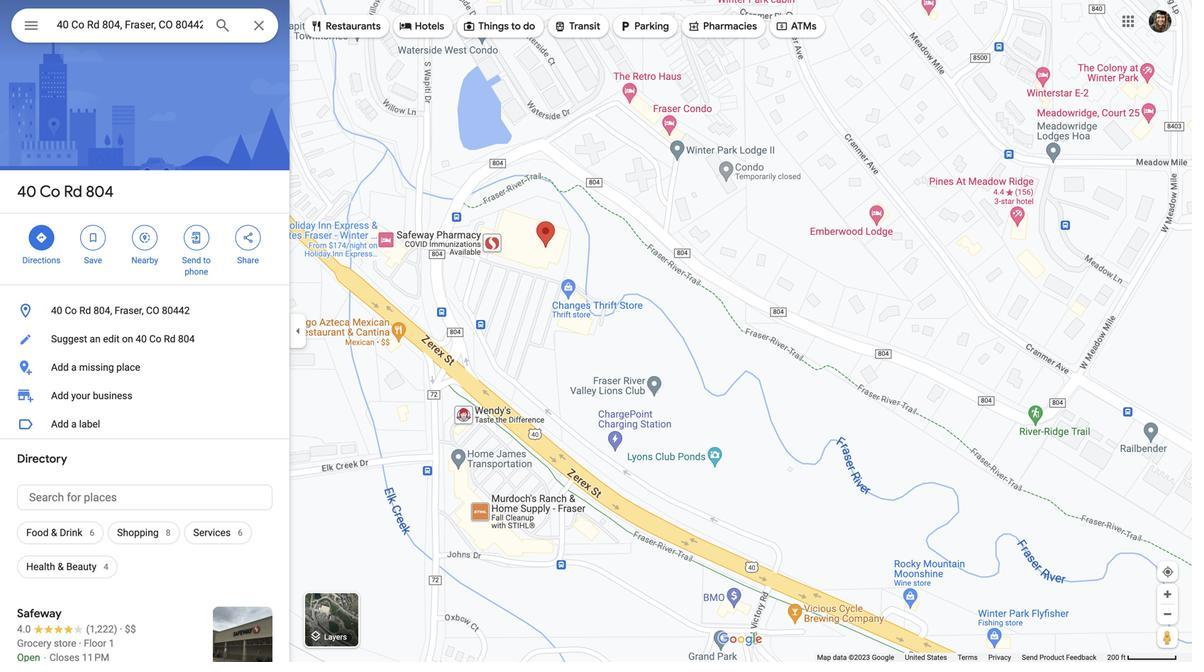 Task type: vqa. For each thing, say whether or not it's contained in the screenshot.
Ave to the top
no



Task type: locate. For each thing, give the bounding box(es) containing it.
1 6 from the left
[[90, 528, 94, 538]]

0 vertical spatial a
[[71, 362, 77, 373]]

2 6 from the left
[[238, 528, 243, 538]]

a inside add a label button
[[71, 418, 77, 430]]

1 horizontal spatial 804
[[178, 333, 195, 345]]

 parking
[[619, 18, 669, 34]]

· left price: moderate image
[[120, 623, 122, 635]]

200
[[1107, 653, 1119, 662]]

40 right on
[[136, 333, 147, 345]]

zoom out image
[[1162, 609, 1173, 620]]

transit
[[569, 20, 600, 33]]


[[554, 18, 566, 34]]

add left the your
[[51, 390, 69, 402]]

40 for 40 co rd 804, fraser, co 80442
[[51, 305, 62, 316]]

1 vertical spatial rd
[[79, 305, 91, 316]]

0 vertical spatial 40
[[17, 182, 36, 202]]

footer inside google maps element
[[817, 653, 1107, 662]]

send product feedback
[[1022, 653, 1097, 662]]


[[310, 18, 323, 34]]

200 ft button
[[1107, 653, 1177, 662]]

add for add a label
[[51, 418, 69, 430]]

business
[[93, 390, 132, 402]]

1 vertical spatial add
[[51, 390, 69, 402]]

a left the label
[[71, 418, 77, 430]]

40 Co Rd 804, Fraser, CO 80442 field
[[11, 9, 278, 43]]

1 vertical spatial to
[[203, 255, 211, 265]]

40 up suggest
[[51, 305, 62, 316]]

to inside  things to do
[[511, 20, 521, 33]]

send left product
[[1022, 653, 1038, 662]]

co right on
[[149, 333, 161, 345]]

send inside button
[[1022, 653, 1038, 662]]

1 horizontal spatial to
[[511, 20, 521, 33]]

safeway
[[17, 606, 62, 621]]

hotels
[[415, 20, 444, 33]]

place
[[116, 362, 140, 373]]

0 horizontal spatial 40
[[17, 182, 36, 202]]

co up 
[[40, 182, 60, 202]]

add inside button
[[51, 418, 69, 430]]

2 a from the top
[[71, 418, 77, 430]]

6
[[90, 528, 94, 538], [238, 528, 243, 538]]

actions for 40 co rd 804 region
[[0, 214, 290, 285]]

0 vertical spatial to
[[511, 20, 521, 33]]

rd for 804
[[64, 182, 82, 202]]

 transit
[[554, 18, 600, 34]]

804
[[86, 182, 114, 202], [178, 333, 195, 345]]

& right food
[[51, 527, 57, 539]]

health & beauty 4
[[26, 561, 108, 573]]

8
[[166, 528, 171, 538]]

1 horizontal spatial send
[[1022, 653, 1038, 662]]

add down suggest
[[51, 362, 69, 373]]

80442
[[162, 305, 190, 316]]

1 vertical spatial 40
[[51, 305, 62, 316]]

google
[[872, 653, 894, 662]]

1 vertical spatial ·
[[79, 638, 81, 649]]

3 add from the top
[[51, 418, 69, 430]]

$$
[[125, 623, 136, 635]]

1 horizontal spatial 40
[[51, 305, 62, 316]]

2 horizontal spatial co
[[149, 333, 161, 345]]

1 horizontal spatial 6
[[238, 528, 243, 538]]

0 horizontal spatial co
[[40, 182, 60, 202]]

&
[[51, 527, 57, 539], [58, 561, 64, 573]]

directions
[[22, 255, 61, 265]]

rd for 804,
[[79, 305, 91, 316]]

 search field
[[11, 9, 278, 45]]

a left missing
[[71, 362, 77, 373]]

1 vertical spatial co
[[65, 305, 77, 316]]

None field
[[57, 16, 203, 33]]

6 right "drink"
[[90, 528, 94, 538]]

pharmacies
[[703, 20, 757, 33]]

2 add from the top
[[51, 390, 69, 402]]

0 vertical spatial 804
[[86, 182, 114, 202]]

a
[[71, 362, 77, 373], [71, 418, 77, 430]]

united states
[[905, 653, 947, 662]]

40 up 
[[17, 182, 36, 202]]

2 vertical spatial add
[[51, 418, 69, 430]]

drink
[[60, 527, 82, 539]]

co up suggest
[[65, 305, 77, 316]]

restaurants
[[326, 20, 381, 33]]

· right the store on the left bottom of page
[[79, 638, 81, 649]]

add left the label
[[51, 418, 69, 430]]

send for send product feedback
[[1022, 653, 1038, 662]]

& for drink
[[51, 527, 57, 539]]

2 vertical spatial 40
[[136, 333, 147, 345]]

to
[[511, 20, 521, 33], [203, 255, 211, 265]]

1 add from the top
[[51, 362, 69, 373]]

ft
[[1121, 653, 1126, 662]]

beauty
[[66, 561, 97, 573]]

·
[[120, 623, 122, 635], [79, 638, 81, 649]]

4
[[104, 562, 108, 572]]

0 horizontal spatial 804
[[86, 182, 114, 202]]


[[23, 15, 40, 36]]

send
[[182, 255, 201, 265], [1022, 653, 1038, 662]]

add
[[51, 362, 69, 373], [51, 390, 69, 402], [51, 418, 69, 430]]

co for 40 co rd 804, fraser, co 80442
[[65, 305, 77, 316]]

suggest an edit on 40 co rd 804
[[51, 333, 195, 345]]

0 horizontal spatial 6
[[90, 528, 94, 538]]

map
[[817, 653, 831, 662]]

edit
[[103, 333, 120, 345]]

 pharmacies
[[688, 18, 757, 34]]

add your business
[[51, 390, 132, 402]]

1 horizontal spatial co
[[65, 305, 77, 316]]

services 6
[[193, 527, 243, 539]]

 button
[[11, 9, 51, 45]]

shopping
[[117, 527, 159, 539]]

1 a from the top
[[71, 362, 77, 373]]

add a label
[[51, 418, 100, 430]]

add your business link
[[0, 382, 290, 410]]

804 up 
[[86, 182, 114, 202]]

add inside button
[[51, 362, 69, 373]]

1 vertical spatial send
[[1022, 653, 1038, 662]]

label
[[79, 418, 100, 430]]

1 horizontal spatial ·
[[120, 623, 122, 635]]

google maps element
[[0, 0, 1192, 662]]

0 vertical spatial rd
[[64, 182, 82, 202]]

parking
[[634, 20, 669, 33]]

& right health
[[58, 561, 64, 573]]

40 co rd 804, fraser, co 80442 button
[[0, 297, 290, 325]]

privacy button
[[988, 653, 1011, 662]]

0 vertical spatial co
[[40, 182, 60, 202]]

None text field
[[17, 485, 273, 510]]


[[138, 230, 151, 246]]

phone
[[185, 267, 208, 277]]

do
[[523, 20, 535, 33]]

0 horizontal spatial send
[[182, 255, 201, 265]]

1 horizontal spatial &
[[58, 561, 64, 573]]

0 horizontal spatial to
[[203, 255, 211, 265]]

an
[[90, 333, 101, 345]]

6 right services
[[238, 528, 243, 538]]

2 vertical spatial rd
[[164, 333, 176, 345]]

0 vertical spatial add
[[51, 362, 69, 373]]

send up phone
[[182, 255, 201, 265]]

0 vertical spatial send
[[182, 255, 201, 265]]

1 vertical spatial &
[[58, 561, 64, 573]]


[[399, 18, 412, 34]]

1 vertical spatial a
[[71, 418, 77, 430]]

4.0
[[17, 623, 31, 635]]

0 horizontal spatial ·
[[79, 638, 81, 649]]

footer
[[817, 653, 1107, 662]]

add for add your business
[[51, 390, 69, 402]]

zoom in image
[[1162, 589, 1173, 600]]

add a missing place
[[51, 362, 140, 373]]

a inside add a missing place button
[[71, 362, 77, 373]]

©2023
[[849, 653, 870, 662]]

co
[[40, 182, 60, 202], [65, 305, 77, 316], [149, 333, 161, 345]]

from your device image
[[1162, 566, 1174, 578]]

804 down 80442
[[178, 333, 195, 345]]

0 horizontal spatial &
[[51, 527, 57, 539]]

send inside send to phone
[[182, 255, 201, 265]]

to up phone
[[203, 255, 211, 265]]

to left do
[[511, 20, 521, 33]]

40
[[17, 182, 36, 202], [51, 305, 62, 316], [136, 333, 147, 345]]

footer containing map data ©2023 google
[[817, 653, 1107, 662]]

0 vertical spatial &
[[51, 527, 57, 539]]

grocery
[[17, 638, 51, 649]]

1 vertical spatial 804
[[178, 333, 195, 345]]



Task type: describe. For each thing, give the bounding box(es) containing it.

[[242, 230, 254, 246]]

google account: giulia masi  
(giulia.masi@adept.ai) image
[[1149, 10, 1172, 33]]

atms
[[791, 20, 817, 33]]

a for missing
[[71, 362, 77, 373]]

 things to do
[[463, 18, 535, 34]]

health
[[26, 561, 55, 573]]

co
[[146, 305, 159, 316]]

united states button
[[905, 653, 947, 662]]

show street view coverage image
[[1157, 627, 1178, 648]]

send to phone
[[182, 255, 211, 277]]

2 vertical spatial co
[[149, 333, 161, 345]]

40 for 40 co rd 804
[[17, 182, 36, 202]]


[[190, 230, 203, 246]]

co for 40 co rd 804
[[40, 182, 60, 202]]

store
[[54, 638, 76, 649]]

40 co rd 804 main content
[[0, 0, 290, 662]]

0 vertical spatial ·
[[120, 623, 122, 635]]

 atms
[[776, 18, 817, 34]]

add a label button
[[0, 410, 290, 439]]

 restaurants
[[310, 18, 381, 34]]

200 ft
[[1107, 653, 1126, 662]]

fraser,
[[115, 305, 144, 316]]


[[35, 230, 48, 246]]

6 inside food & drink 6
[[90, 528, 94, 538]]

share
[[237, 255, 259, 265]]

on
[[122, 333, 133, 345]]

directory
[[17, 452, 67, 466]]

missing
[[79, 362, 114, 373]]

4.0 stars 1,222 reviews image
[[17, 622, 117, 637]]

data
[[833, 653, 847, 662]]

(1,222)
[[86, 623, 117, 635]]

terms button
[[958, 653, 978, 662]]

nearby
[[131, 255, 158, 265]]


[[87, 230, 99, 246]]

· $$
[[120, 623, 136, 635]]

your
[[71, 390, 90, 402]]

food & drink 6
[[26, 527, 94, 539]]


[[688, 18, 700, 34]]

things
[[478, 20, 509, 33]]

united
[[905, 653, 925, 662]]

collapse side panel image
[[290, 323, 306, 339]]

floor
[[84, 638, 106, 649]]

save
[[84, 255, 102, 265]]

none field inside 40 co rd 804, fraser, co 80442 field
[[57, 16, 203, 33]]

suggest an edit on 40 co rd 804 button
[[0, 325, 290, 353]]


[[463, 18, 476, 34]]

privacy
[[988, 653, 1011, 662]]

food
[[26, 527, 49, 539]]

40 co rd 804
[[17, 182, 114, 202]]

map data ©2023 google
[[817, 653, 894, 662]]

send for send to phone
[[182, 255, 201, 265]]

6 inside 'services 6'
[[238, 528, 243, 538]]

send product feedback button
[[1022, 653, 1097, 662]]

40 co rd 804, fraser, co 80442
[[51, 305, 190, 316]]

price: moderate image
[[125, 623, 136, 635]]

804 inside button
[[178, 333, 195, 345]]

1
[[109, 638, 114, 649]]

a for label
[[71, 418, 77, 430]]

terms
[[958, 653, 978, 662]]

2 horizontal spatial 40
[[136, 333, 147, 345]]

shopping 8
[[117, 527, 171, 539]]

layers
[[324, 633, 347, 641]]


[[619, 18, 632, 34]]

& for beauty
[[58, 561, 64, 573]]

804,
[[93, 305, 112, 316]]

to inside send to phone
[[203, 255, 211, 265]]

add a missing place button
[[0, 353, 290, 382]]

suggest
[[51, 333, 87, 345]]

none text field inside 40 co rd 804 main content
[[17, 485, 273, 510]]


[[776, 18, 788, 34]]

grocery store · floor 1
[[17, 638, 114, 649]]

add for add a missing place
[[51, 362, 69, 373]]

feedback
[[1066, 653, 1097, 662]]

product
[[1040, 653, 1064, 662]]

states
[[927, 653, 947, 662]]



